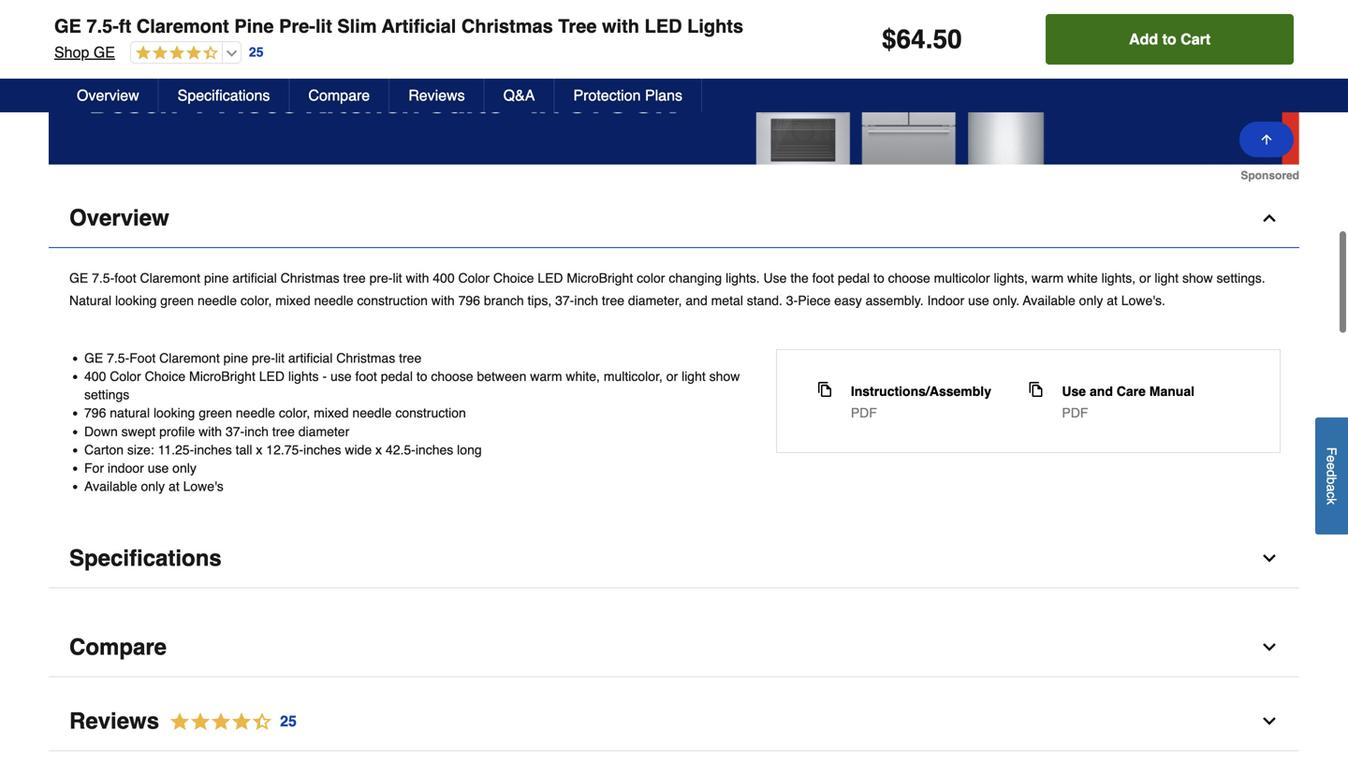 Task type: locate. For each thing, give the bounding box(es) containing it.
0 horizontal spatial choose
[[431, 369, 473, 384]]

x
[[256, 442, 263, 457], [376, 442, 382, 457]]

to
[[1163, 30, 1177, 48], [874, 271, 885, 286], [417, 369, 428, 384]]

2 horizontal spatial inches
[[416, 442, 454, 457]]

piece
[[798, 293, 831, 308]]

0 horizontal spatial mixed
[[276, 293, 311, 308]]

1 horizontal spatial or
[[1140, 271, 1151, 286]]

0 horizontal spatial 400
[[84, 369, 106, 384]]

37- inside ge 7.5-foot claremont pine artificial christmas tree pre-lit with 400 color choice led microbright color changing lights. use the foot pedal to choose multicolor lights, warm white lights, or light show settings. natural looking green needle color, mixed needle construction with 796 branch tips, 37-inch tree diameter, and metal stand. 3-piece easy assembly. indoor use only. available only at lowe's.
[[555, 293, 574, 308]]

overview up natural
[[69, 205, 169, 231]]

f e e d b a c k
[[1325, 447, 1340, 505]]

looking
[[115, 293, 157, 308], [154, 406, 195, 421]]

use and care manual link
[[1062, 382, 1195, 401]]

0 horizontal spatial 37-
[[226, 424, 245, 439]]

0 vertical spatial overview
[[77, 87, 139, 104]]

at inside ge 7.5-foot claremont pine pre-lit artificial christmas tree 400 color choice microbright led lights - use foot pedal to choose between warm white, multicolor, or light show settings 796 natural looking green needle color, mixed needle construction down swept profile with 37-inch tree diameter carton size: 11.25-inches tall x 12.75-inches wide x 42.5-inches long for indoor use only available only at lowe's
[[169, 479, 180, 494]]

ge inside ge 7.5-foot claremont pine artificial christmas tree pre-lit with 400 color choice led microbright color changing lights. use the foot pedal to choose multicolor lights, warm white lights, or light show settings. natural looking green needle color, mixed needle construction with 796 branch tips, 37-inch tree diameter, and metal stand. 3-piece easy assembly. indoor use only. available only at lowe's.
[[69, 271, 88, 286]]

led left 'lights'
[[645, 15, 682, 37]]

color,
[[241, 293, 272, 308], [279, 406, 310, 421]]

0 horizontal spatial 25
[[249, 45, 264, 60]]

mixed inside ge 7.5-foot claremont pine pre-lit artificial christmas tree 400 color choice microbright led lights - use foot pedal to choose between warm white, multicolor, or light show settings 796 natural looking green needle color, mixed needle construction down swept profile with 37-inch tree diameter carton size: 11.25-inches tall x 12.75-inches wide x 42.5-inches long for indoor use only available only at lowe's
[[314, 406, 349, 421]]

choice inside ge 7.5-foot claremont pine pre-lit artificial christmas tree 400 color choice microbright led lights - use foot pedal to choose between warm white, multicolor, or light show settings 796 natural looking green needle color, mixed needle construction down swept profile with 37-inch tree diameter carton size: 11.25-inches tall x 12.75-inches wide x 42.5-inches long for indoor use only available only at lowe's
[[145, 369, 186, 384]]

0 horizontal spatial to
[[417, 369, 428, 384]]

1 horizontal spatial light
[[1155, 271, 1179, 286]]

tree
[[343, 271, 366, 286], [602, 293, 625, 308], [399, 351, 422, 366], [272, 424, 295, 439]]

available inside ge 7.5-foot claremont pine artificial christmas tree pre-lit with 400 color choice led microbright color changing lights. use the foot pedal to choose multicolor lights, warm white lights, or light show settings. natural looking green needle color, mixed needle construction with 796 branch tips, 37-inch tree diameter, and metal stand. 3-piece easy assembly. indoor use only. available only at lowe's.
[[1023, 293, 1076, 308]]

1 horizontal spatial color
[[458, 271, 490, 286]]

0 vertical spatial use
[[764, 271, 787, 286]]

use inside use and care manual pdf
[[1062, 384, 1086, 399]]

pine for artificial
[[204, 271, 229, 286]]

pedal right - at the left
[[381, 369, 413, 384]]

specifications button
[[159, 79, 290, 112], [49, 530, 1300, 589]]

1 document image from the left
[[817, 382, 832, 397]]

show down metal
[[710, 369, 740, 384]]

compare button
[[290, 79, 390, 112], [49, 619, 1300, 678]]

2 vertical spatial lit
[[275, 351, 285, 366]]

0 vertical spatial 400
[[433, 271, 455, 286]]

at left lowe's
[[169, 479, 180, 494]]

warm inside ge 7.5-foot claremont pine pre-lit artificial christmas tree 400 color choice microbright led lights - use foot pedal to choose between warm white, multicolor, or light show settings 796 natural looking green needle color, mixed needle construction down swept profile with 37-inch tree diameter carton size: 11.25-inches tall x 12.75-inches wide x 42.5-inches long for indoor use only available only at lowe's
[[530, 369, 562, 384]]

only
[[1079, 293, 1104, 308], [172, 461, 197, 476], [141, 479, 165, 494]]

1 horizontal spatial available
[[1023, 293, 1076, 308]]

0 vertical spatial chevron down image
[[1261, 549, 1279, 568]]

warm left white,
[[530, 369, 562, 384]]

1 chevron down image from the top
[[1261, 549, 1279, 568]]

color up branch
[[458, 271, 490, 286]]

show
[[1183, 271, 1213, 286], [710, 369, 740, 384]]

only inside ge 7.5-foot claremont pine artificial christmas tree pre-lit with 400 color choice led microbright color changing lights. use the foot pedal to choose multicolor lights, warm white lights, or light show settings. natural looking green needle color, mixed needle construction with 796 branch tips, 37-inch tree diameter, and metal stand. 3-piece easy assembly. indoor use only. available only at lowe's.
[[1079, 293, 1104, 308]]

1 horizontal spatial pdf
[[1062, 405, 1089, 420]]

1 horizontal spatial 796
[[458, 293, 480, 308]]

overview
[[77, 87, 139, 104], [69, 205, 169, 231]]

3 chevron down image from the top
[[1261, 712, 1279, 731]]

x right wide on the bottom
[[376, 442, 382, 457]]

0 horizontal spatial at
[[169, 479, 180, 494]]

warm inside ge 7.5-foot claremont pine artificial christmas tree pre-lit with 400 color choice led microbright color changing lights. use the foot pedal to choose multicolor lights, warm white lights, or light show settings. natural looking green needle color, mixed needle construction with 796 branch tips, 37-inch tree diameter, and metal stand. 3-piece easy assembly. indoor use only. available only at lowe's.
[[1032, 271, 1064, 286]]

0 horizontal spatial green
[[160, 293, 194, 308]]

1 vertical spatial 796
[[84, 406, 106, 421]]

specifications
[[178, 87, 270, 104], [69, 546, 222, 571]]

0 horizontal spatial pedal
[[381, 369, 413, 384]]

pdf down instructions/assembly 'link'
[[851, 405, 877, 420]]

claremont right foot at left
[[159, 351, 220, 366]]

foot right the
[[813, 271, 834, 286]]

and left care
[[1090, 384, 1113, 399]]

slim
[[337, 15, 377, 37]]

between
[[477, 369, 527, 384]]

lights, up only.
[[994, 271, 1028, 286]]

at
[[1107, 293, 1118, 308], [169, 479, 180, 494]]

advertisement region
[[49, 0, 1300, 182]]

mixed
[[276, 293, 311, 308], [314, 406, 349, 421]]

color
[[458, 271, 490, 286], [110, 369, 141, 384]]

1 vertical spatial mixed
[[314, 406, 349, 421]]

42.5-
[[386, 442, 416, 457]]

document image
[[817, 382, 832, 397], [1029, 382, 1044, 397]]

0 vertical spatial show
[[1183, 271, 1213, 286]]

796 left branch
[[458, 293, 480, 308]]

1 vertical spatial or
[[667, 369, 678, 384]]

1 horizontal spatial foot
[[355, 369, 377, 384]]

cart
[[1181, 30, 1211, 48]]

ge right shop
[[93, 44, 115, 61]]

1 horizontal spatial reviews
[[409, 87, 465, 104]]

37- up tall
[[226, 424, 245, 439]]

0 vertical spatial 37-
[[555, 293, 574, 308]]

green up lowe's
[[199, 406, 232, 421]]

choose inside ge 7.5-foot claremont pine artificial christmas tree pre-lit with 400 color choice led microbright color changing lights. use the foot pedal to choose multicolor lights, warm white lights, or light show settings. natural looking green needle color, mixed needle construction with 796 branch tips, 37-inch tree diameter, and metal stand. 3-piece easy assembly. indoor use only. available only at lowe's.
[[888, 271, 931, 286]]

color down foot at left
[[110, 369, 141, 384]]

needle
[[198, 293, 237, 308], [314, 293, 354, 308], [236, 406, 275, 421], [353, 406, 392, 421]]

0 vertical spatial inch
[[574, 293, 598, 308]]

show left settings.
[[1183, 271, 1213, 286]]

use down size:
[[148, 461, 169, 476]]

lit inside ge 7.5-foot claremont pine pre-lit artificial christmas tree 400 color choice microbright led lights - use foot pedal to choose between warm white, multicolor, or light show settings 796 natural looking green needle color, mixed needle construction down swept profile with 37-inch tree diameter carton size: 11.25-inches tall x 12.75-inches wide x 42.5-inches long for indoor use only available only at lowe's
[[275, 351, 285, 366]]

light inside ge 7.5-foot claremont pine artificial christmas tree pre-lit with 400 color choice led microbright color changing lights. use the foot pedal to choose multicolor lights, warm white lights, or light show settings. natural looking green needle color, mixed needle construction with 796 branch tips, 37-inch tree diameter, and metal stand. 3-piece easy assembly. indoor use only. available only at lowe's.
[[1155, 271, 1179, 286]]

ge up settings
[[84, 351, 103, 366]]

artificial
[[233, 271, 277, 286], [288, 351, 333, 366]]

1 vertical spatial choose
[[431, 369, 473, 384]]

e
[[1325, 455, 1340, 463], [1325, 463, 1340, 470]]

pdf down 'use and care manual' link
[[1062, 405, 1089, 420]]

specifications down the pine
[[178, 87, 270, 104]]

x right tall
[[256, 442, 263, 457]]

choice
[[493, 271, 534, 286], [145, 369, 186, 384]]

1 vertical spatial specifications
[[69, 546, 222, 571]]

available down indoor
[[84, 479, 137, 494]]

2 vertical spatial led
[[259, 369, 285, 384]]

use left only.
[[968, 293, 990, 308]]

0 vertical spatial looking
[[115, 293, 157, 308]]

pine
[[204, 271, 229, 286], [223, 351, 248, 366]]

and inside ge 7.5-foot claremont pine artificial christmas tree pre-lit with 400 color choice led microbright color changing lights. use the foot pedal to choose multicolor lights, warm white lights, or light show settings. natural looking green needle color, mixed needle construction with 796 branch tips, 37-inch tree diameter, and metal stand. 3-piece easy assembly. indoor use only. available only at lowe's.
[[686, 293, 708, 308]]

1 vertical spatial 7.5-
[[92, 271, 114, 286]]

or inside ge 7.5-foot claremont pine pre-lit artificial christmas tree 400 color choice microbright led lights - use foot pedal to choose between warm white, multicolor, or light show settings 796 natural looking green needle color, mixed needle construction down swept profile with 37-inch tree diameter carton size: 11.25-inches tall x 12.75-inches wide x 42.5-inches long for indoor use only available only at lowe's
[[667, 369, 678, 384]]

$
[[882, 24, 897, 54]]

0 horizontal spatial lit
[[275, 351, 285, 366]]

lit
[[316, 15, 332, 37], [393, 271, 402, 286], [275, 351, 285, 366]]

400 inside ge 7.5-foot claremont pine pre-lit artificial christmas tree 400 color choice microbright led lights - use foot pedal to choose between warm white, multicolor, or light show settings 796 natural looking green needle color, mixed needle construction down swept profile with 37-inch tree diameter carton size: 11.25-inches tall x 12.75-inches wide x 42.5-inches long for indoor use only available only at lowe's
[[84, 369, 106, 384]]

1 horizontal spatial use
[[1062, 384, 1086, 399]]

1 vertical spatial pre-
[[252, 351, 275, 366]]

1 horizontal spatial at
[[1107, 293, 1118, 308]]

light up lowe's.
[[1155, 271, 1179, 286]]

profile
[[159, 424, 195, 439]]

warm left white at the right top
[[1032, 271, 1064, 286]]

796 inside ge 7.5-foot claremont pine pre-lit artificial christmas tree 400 color choice microbright led lights - use foot pedal to choose between warm white, multicolor, or light show settings 796 natural looking green needle color, mixed needle construction down swept profile with 37-inch tree diameter carton size: 11.25-inches tall x 12.75-inches wide x 42.5-inches long for indoor use only available only at lowe's
[[84, 406, 106, 421]]

looking right natural
[[115, 293, 157, 308]]

the
[[791, 271, 809, 286]]

1 horizontal spatial green
[[199, 406, 232, 421]]

1 horizontal spatial 400
[[433, 271, 455, 286]]

ge inside ge 7.5-foot claremont pine pre-lit artificial christmas tree 400 color choice microbright led lights - use foot pedal to choose between warm white, multicolor, or light show settings 796 natural looking green needle color, mixed needle construction down swept profile with 37-inch tree diameter carton size: 11.25-inches tall x 12.75-inches wide x 42.5-inches long for indoor use only available only at lowe's
[[84, 351, 103, 366]]

1 vertical spatial pedal
[[381, 369, 413, 384]]

37-
[[555, 293, 574, 308], [226, 424, 245, 439]]

claremont inside ge 7.5-foot claremont pine pre-lit artificial christmas tree 400 color choice microbright led lights - use foot pedal to choose between warm white, multicolor, or light show settings 796 natural looking green needle color, mixed needle construction down swept profile with 37-inch tree diameter carton size: 11.25-inches tall x 12.75-inches wide x 42.5-inches long for indoor use only available only at lowe's
[[159, 351, 220, 366]]

400 inside ge 7.5-foot claremont pine artificial christmas tree pre-lit with 400 color choice led microbright color changing lights. use the foot pedal to choose multicolor lights, warm white lights, or light show settings. natural looking green needle color, mixed needle construction with 796 branch tips, 37-inch tree diameter, and metal stand. 3-piece easy assembly. indoor use only. available only at lowe's.
[[433, 271, 455, 286]]

indoor
[[928, 293, 965, 308]]

looking up profile
[[154, 406, 195, 421]]

2 horizontal spatial lit
[[393, 271, 402, 286]]

microbright left color
[[567, 271, 633, 286]]

1 vertical spatial 4.4 stars image
[[159, 710, 298, 735]]

0 horizontal spatial light
[[682, 369, 706, 384]]

choice down foot at left
[[145, 369, 186, 384]]

settings.
[[1217, 271, 1266, 286]]

specifications down lowe's
[[69, 546, 222, 571]]

1 horizontal spatial pre-
[[370, 271, 393, 286]]

lowe's
[[183, 479, 224, 494]]

inches down diameter at the bottom left of page
[[303, 442, 341, 457]]

or inside ge 7.5-foot claremont pine artificial christmas tree pre-lit with 400 color choice led microbright color changing lights. use the foot pedal to choose multicolor lights, warm white lights, or light show settings. natural looking green needle color, mixed needle construction with 796 branch tips, 37-inch tree diameter, and metal stand. 3-piece easy assembly. indoor use only. available only at lowe's.
[[1140, 271, 1151, 286]]

1 horizontal spatial lit
[[316, 15, 332, 37]]

foot up foot at left
[[114, 271, 136, 286]]

and inside use and care manual pdf
[[1090, 384, 1113, 399]]

4.4 stars image
[[131, 45, 218, 62], [159, 710, 298, 735]]

37- right tips,
[[555, 293, 574, 308]]

1 horizontal spatial artificial
[[288, 351, 333, 366]]

available
[[1023, 293, 1076, 308], [84, 479, 137, 494]]

claremont right ft
[[137, 15, 229, 37]]

mixed up lights in the left of the page
[[276, 293, 311, 308]]

1 vertical spatial looking
[[154, 406, 195, 421]]

2 chevron down image from the top
[[1261, 638, 1279, 657]]

or
[[1140, 271, 1151, 286], [667, 369, 678, 384]]

specifications for the top specifications button
[[178, 87, 270, 104]]

2 pdf from the left
[[1062, 405, 1089, 420]]

only down 11.25-
[[172, 461, 197, 476]]

0 vertical spatial construction
[[357, 293, 428, 308]]

protection plans
[[574, 87, 683, 104]]

led left lights in the left of the page
[[259, 369, 285, 384]]

shop ge
[[54, 44, 115, 61]]

1 horizontal spatial and
[[1090, 384, 1113, 399]]

0 horizontal spatial pre-
[[252, 351, 275, 366]]

1 vertical spatial 37-
[[226, 424, 245, 439]]

e up b
[[1325, 463, 1340, 470]]

1 vertical spatial color,
[[279, 406, 310, 421]]

2 horizontal spatial use
[[968, 293, 990, 308]]

use left care
[[1062, 384, 1086, 399]]

choose up 'assembly.'
[[888, 271, 931, 286]]

microbright up profile
[[189, 369, 256, 384]]

1 vertical spatial reviews
[[69, 709, 159, 734]]

$ 64 . 50
[[882, 24, 962, 54]]

0 vertical spatial led
[[645, 15, 682, 37]]

pine inside ge 7.5-foot claremont pine artificial christmas tree pre-lit with 400 color choice led microbright color changing lights. use the foot pedal to choose multicolor lights, warm white lights, or light show settings. natural looking green needle color, mixed needle construction with 796 branch tips, 37-inch tree diameter, and metal stand. 3-piece easy assembly. indoor use only. available only at lowe's.
[[204, 271, 229, 286]]

or up lowe's.
[[1140, 271, 1151, 286]]

0 vertical spatial color,
[[241, 293, 272, 308]]

use
[[968, 293, 990, 308], [331, 369, 352, 384], [148, 461, 169, 476]]

color, inside ge 7.5-foot claremont pine artificial christmas tree pre-lit with 400 color choice led microbright color changing lights. use the foot pedal to choose multicolor lights, warm white lights, or light show settings. natural looking green needle color, mixed needle construction with 796 branch tips, 37-inch tree diameter, and metal stand. 3-piece easy assembly. indoor use only. available only at lowe's.
[[241, 293, 272, 308]]

to inside ge 7.5-foot claremont pine artificial christmas tree pre-lit with 400 color choice led microbright color changing lights. use the foot pedal to choose multicolor lights, warm white lights, or light show settings. natural looking green needle color, mixed needle construction with 796 branch tips, 37-inch tree diameter, and metal stand. 3-piece easy assembly. indoor use only. available only at lowe's.
[[874, 271, 885, 286]]

and down changing
[[686, 293, 708, 308]]

led inside ge 7.5-foot claremont pine artificial christmas tree pre-lit with 400 color choice led microbright color changing lights. use the foot pedal to choose multicolor lights, warm white lights, or light show settings. natural looking green needle color, mixed needle construction with 796 branch tips, 37-inch tree diameter, and metal stand. 3-piece easy assembly. indoor use only. available only at lowe's.
[[538, 271, 563, 286]]

light right multicolor,
[[682, 369, 706, 384]]

mixed up diameter at the bottom left of page
[[314, 406, 349, 421]]

to up 'assembly.'
[[874, 271, 885, 286]]

0 horizontal spatial led
[[259, 369, 285, 384]]

use left the
[[764, 271, 787, 286]]

1 vertical spatial available
[[84, 479, 137, 494]]

to inside button
[[1163, 30, 1177, 48]]

lit for artificial
[[316, 15, 332, 37]]

pre-
[[370, 271, 393, 286], [252, 351, 275, 366]]

artificial inside ge 7.5-foot claremont pine artificial christmas tree pre-lit with 400 color choice led microbright color changing lights. use the foot pedal to choose multicolor lights, warm white lights, or light show settings. natural looking green needle color, mixed needle construction with 796 branch tips, 37-inch tree diameter, and metal stand. 3-piece easy assembly. indoor use only. available only at lowe's.
[[233, 271, 277, 286]]

e up d
[[1325, 455, 1340, 463]]

7.5-
[[87, 15, 119, 37], [92, 271, 114, 286], [107, 351, 129, 366]]

claremont
[[137, 15, 229, 37], [140, 271, 200, 286], [159, 351, 220, 366]]

1 vertical spatial led
[[538, 271, 563, 286]]

2 horizontal spatial only
[[1079, 293, 1104, 308]]

show inside ge 7.5-foot claremont pine artificial christmas tree pre-lit with 400 color choice led microbright color changing lights. use the foot pedal to choose multicolor lights, warm white lights, or light show settings. natural looking green needle color, mixed needle construction with 796 branch tips, 37-inch tree diameter, and metal stand. 3-piece easy assembly. indoor use only. available only at lowe's.
[[1183, 271, 1213, 286]]

christmas inside ge 7.5-foot claremont pine pre-lit artificial christmas tree 400 color choice microbright led lights - use foot pedal to choose between warm white, multicolor, or light show settings 796 natural looking green needle color, mixed needle construction down swept profile with 37-inch tree diameter carton size: 11.25-inches tall x 12.75-inches wide x 42.5-inches long for indoor use only available only at lowe's
[[336, 351, 395, 366]]

2 document image from the left
[[1029, 382, 1044, 397]]

chevron down image
[[1261, 549, 1279, 568], [1261, 638, 1279, 657], [1261, 712, 1279, 731]]

pedal inside ge 7.5-foot claremont pine artificial christmas tree pre-lit with 400 color choice led microbright color changing lights. use the foot pedal to choose multicolor lights, warm white lights, or light show settings. natural looking green needle color, mixed needle construction with 796 branch tips, 37-inch tree diameter, and metal stand. 3-piece easy assembly. indoor use only. available only at lowe's.
[[838, 271, 870, 286]]

0 horizontal spatial reviews
[[69, 709, 159, 734]]

7.5- up natural
[[92, 271, 114, 286]]

796
[[458, 293, 480, 308], [84, 406, 106, 421]]

ge up shop
[[54, 15, 81, 37]]

easy
[[835, 293, 862, 308]]

to right add
[[1163, 30, 1177, 48]]

1 horizontal spatial pedal
[[838, 271, 870, 286]]

document image down piece
[[817, 382, 832, 397]]

q&a button
[[485, 79, 555, 112]]

1 vertical spatial construction
[[396, 406, 466, 421]]

only down indoor
[[141, 479, 165, 494]]

0 horizontal spatial warm
[[530, 369, 562, 384]]

metal
[[711, 293, 743, 308]]

0 vertical spatial light
[[1155, 271, 1179, 286]]

overview button up changing
[[49, 189, 1300, 248]]

lights,
[[994, 271, 1028, 286], [1102, 271, 1136, 286]]

use right - at the left
[[331, 369, 352, 384]]

to left between
[[417, 369, 428, 384]]

796 up the down
[[84, 406, 106, 421]]

only down white at the right top
[[1079, 293, 1104, 308]]

7.5- inside ge 7.5-foot claremont pine artificial christmas tree pre-lit with 400 color choice led microbright color changing lights. use the foot pedal to choose multicolor lights, warm white lights, or light show settings. natural looking green needle color, mixed needle construction with 796 branch tips, 37-inch tree diameter, and metal stand. 3-piece easy assembly. indoor use only. available only at lowe's.
[[92, 271, 114, 286]]

0 horizontal spatial available
[[84, 479, 137, 494]]

7.5- up settings
[[107, 351, 129, 366]]

0 horizontal spatial inch
[[245, 424, 269, 439]]

claremont up foot at left
[[140, 271, 200, 286]]

0 horizontal spatial show
[[710, 369, 740, 384]]

warm
[[1032, 271, 1064, 286], [530, 369, 562, 384]]

0 horizontal spatial inches
[[194, 442, 232, 457]]

with
[[602, 15, 640, 37], [406, 271, 429, 286], [432, 293, 455, 308], [199, 424, 222, 439]]

0 vertical spatial or
[[1140, 271, 1151, 286]]

light
[[1155, 271, 1179, 286], [682, 369, 706, 384]]

inch right tips,
[[574, 293, 598, 308]]

1 horizontal spatial warm
[[1032, 271, 1064, 286]]

1 vertical spatial use
[[1062, 384, 1086, 399]]

choice up branch
[[493, 271, 534, 286]]

led inside ge 7.5-foot claremont pine pre-lit artificial christmas tree 400 color choice microbright led lights - use foot pedal to choose between warm white, multicolor, or light show settings 796 natural looking green needle color, mixed needle construction down swept profile with 37-inch tree diameter carton size: 11.25-inches tall x 12.75-inches wide x 42.5-inches long for indoor use only available only at lowe's
[[259, 369, 285, 384]]

overview for top overview button
[[77, 87, 139, 104]]

0 vertical spatial pine
[[204, 271, 229, 286]]

ge up natural
[[69, 271, 88, 286]]

color
[[637, 271, 665, 286]]

pine for pre-
[[223, 351, 248, 366]]

0 horizontal spatial compare
[[69, 635, 167, 660]]

with inside ge 7.5-foot claremont pine pre-lit artificial christmas tree 400 color choice microbright led lights - use foot pedal to choose between warm white, multicolor, or light show settings 796 natural looking green needle color, mixed needle construction down swept profile with 37-inch tree diameter carton size: 11.25-inches tall x 12.75-inches wide x 42.5-inches long for indoor use only available only at lowe's
[[199, 424, 222, 439]]

lights, up lowe's.
[[1102, 271, 1136, 286]]

document image left 'use and care manual' link
[[1029, 382, 1044, 397]]

white,
[[566, 369, 600, 384]]

3-
[[786, 293, 798, 308]]

artificial inside ge 7.5-foot claremont pine pre-lit artificial christmas tree 400 color choice microbright led lights - use foot pedal to choose between warm white, multicolor, or light show settings 796 natural looking green needle color, mixed needle construction down swept profile with 37-inch tree diameter carton size: 11.25-inches tall x 12.75-inches wide x 42.5-inches long for indoor use only available only at lowe's
[[288, 351, 333, 366]]

inch
[[574, 293, 598, 308], [245, 424, 269, 439]]

1 vertical spatial green
[[199, 406, 232, 421]]

use inside ge 7.5-foot claremont pine artificial christmas tree pre-lit with 400 color choice led microbright color changing lights. use the foot pedal to choose multicolor lights, warm white lights, or light show settings. natural looking green needle color, mixed needle construction with 796 branch tips, 37-inch tree diameter, and metal stand. 3-piece easy assembly. indoor use only. available only at lowe's.
[[968, 293, 990, 308]]

foot
[[114, 271, 136, 286], [813, 271, 834, 286], [355, 369, 377, 384]]

claremont inside ge 7.5-foot claremont pine artificial christmas tree pre-lit with 400 color choice led microbright color changing lights. use the foot pedal to choose multicolor lights, warm white lights, or light show settings. natural looking green needle color, mixed needle construction with 796 branch tips, 37-inch tree diameter, and metal stand. 3-piece easy assembly. indoor use only. available only at lowe's.
[[140, 271, 200, 286]]

looking inside ge 7.5-foot claremont pine pre-lit artificial christmas tree 400 color choice microbright led lights - use foot pedal to choose between warm white, multicolor, or light show settings 796 natural looking green needle color, mixed needle construction down swept profile with 37-inch tree diameter carton size: 11.25-inches tall x 12.75-inches wide x 42.5-inches long for indoor use only available only at lowe's
[[154, 406, 195, 421]]

ge for ge 7.5-foot claremont pine pre-lit artificial christmas tree 400 color choice microbright led lights - use foot pedal to choose between warm white, multicolor, or light show settings 796 natural looking green needle color, mixed needle construction down swept profile with 37-inch tree diameter carton size: 11.25-inches tall x 12.75-inches wide x 42.5-inches long for indoor use only available only at lowe's
[[84, 351, 103, 366]]

1 vertical spatial christmas
[[281, 271, 340, 286]]

led up tips,
[[538, 271, 563, 286]]

lowe's.
[[1122, 293, 1166, 308]]

d
[[1325, 470, 1340, 477]]

chevron down image for reviews
[[1261, 712, 1279, 731]]

0 vertical spatial pre-
[[370, 271, 393, 286]]

1 horizontal spatial show
[[1183, 271, 1213, 286]]

or right multicolor,
[[667, 369, 678, 384]]

0 vertical spatial use
[[968, 293, 990, 308]]

0 vertical spatial specifications button
[[159, 79, 290, 112]]

chevron up image
[[1261, 209, 1279, 227]]

inch up tall
[[245, 424, 269, 439]]

available down white at the right top
[[1023, 293, 1076, 308]]

400
[[433, 271, 455, 286], [84, 369, 106, 384]]

microbright inside ge 7.5-foot claremont pine artificial christmas tree pre-lit with 400 color choice led microbright color changing lights. use the foot pedal to choose multicolor lights, warm white lights, or light show settings. natural looking green needle color, mixed needle construction with 796 branch tips, 37-inch tree diameter, and metal stand. 3-piece easy assembly. indoor use only. available only at lowe's.
[[567, 271, 633, 286]]

1 vertical spatial warm
[[530, 369, 562, 384]]

protection
[[574, 87, 641, 104]]

7.5- inside ge 7.5-foot claremont pine pre-lit artificial christmas tree 400 color choice microbright led lights - use foot pedal to choose between warm white, multicolor, or light show settings 796 natural looking green needle color, mixed needle construction down swept profile with 37-inch tree diameter carton size: 11.25-inches tall x 12.75-inches wide x 42.5-inches long for indoor use only available only at lowe's
[[107, 351, 129, 366]]

at left lowe's.
[[1107, 293, 1118, 308]]

pedal up easy
[[838, 271, 870, 286]]

25 inside 4.4 stars image
[[280, 713, 297, 730]]

50
[[933, 24, 962, 54]]

1 vertical spatial overview
[[69, 205, 169, 231]]

1 vertical spatial claremont
[[140, 271, 200, 286]]

ge
[[54, 15, 81, 37], [93, 44, 115, 61], [69, 271, 88, 286], [84, 351, 103, 366]]

microbright inside ge 7.5-foot claremont pine pre-lit artificial christmas tree 400 color choice microbright led lights - use foot pedal to choose between warm white, multicolor, or light show settings 796 natural looking green needle color, mixed needle construction down swept profile with 37-inch tree diameter carton size: 11.25-inches tall x 12.75-inches wide x 42.5-inches long for indoor use only available only at lowe's
[[189, 369, 256, 384]]

claremont for foot
[[140, 271, 200, 286]]

2 vertical spatial chevron down image
[[1261, 712, 1279, 731]]

inches left tall
[[194, 442, 232, 457]]

1 vertical spatial choice
[[145, 369, 186, 384]]

7.5- up shop ge
[[87, 15, 119, 37]]

0 horizontal spatial document image
[[817, 382, 832, 397]]

reviews
[[409, 87, 465, 104], [69, 709, 159, 734]]

green inside ge 7.5-foot claremont pine pre-lit artificial christmas tree 400 color choice microbright led lights - use foot pedal to choose between warm white, multicolor, or light show settings 796 natural looking green needle color, mixed needle construction down swept profile with 37-inch tree diameter carton size: 11.25-inches tall x 12.75-inches wide x 42.5-inches long for indoor use only available only at lowe's
[[199, 406, 232, 421]]

1 horizontal spatial choose
[[888, 271, 931, 286]]

looking inside ge 7.5-foot claremont pine artificial christmas tree pre-lit with 400 color choice led microbright color changing lights. use the foot pedal to choose multicolor lights, warm white lights, or light show settings. natural looking green needle color, mixed needle construction with 796 branch tips, 37-inch tree diameter, and metal stand. 3-piece easy assembly. indoor use only. available only at lowe's.
[[115, 293, 157, 308]]

available inside ge 7.5-foot claremont pine pre-lit artificial christmas tree 400 color choice microbright led lights - use foot pedal to choose between warm white, multicolor, or light show settings 796 natural looking green needle color, mixed needle construction down swept profile with 37-inch tree diameter carton size: 11.25-inches tall x 12.75-inches wide x 42.5-inches long for indoor use only available only at lowe's
[[84, 479, 137, 494]]

1 lights, from the left
[[994, 271, 1028, 286]]

1 horizontal spatial inches
[[303, 442, 341, 457]]

assembly.
[[866, 293, 924, 308]]

ge for ge 7.5-ft claremont pine pre-lit slim artificial christmas tree with led lights
[[54, 15, 81, 37]]

c
[[1325, 492, 1340, 498]]

2 vertical spatial 7.5-
[[107, 351, 129, 366]]

color inside ge 7.5-foot claremont pine artificial christmas tree pre-lit with 400 color choice led microbright color changing lights. use the foot pedal to choose multicolor lights, warm white lights, or light show settings. natural looking green needle color, mixed needle construction with 796 branch tips, 37-inch tree diameter, and metal stand. 3-piece easy assembly. indoor use only. available only at lowe's.
[[458, 271, 490, 286]]

overview down shop ge
[[77, 87, 139, 104]]

use
[[764, 271, 787, 286], [1062, 384, 1086, 399]]

1 horizontal spatial to
[[874, 271, 885, 286]]

reviews button
[[390, 79, 485, 112]]

2 vertical spatial only
[[141, 479, 165, 494]]

inches left 'long'
[[416, 442, 454, 457]]

overview button down shop ge
[[58, 79, 159, 112]]

4.4 stars image containing 25
[[159, 710, 298, 735]]

pine inside ge 7.5-foot claremont pine pre-lit artificial christmas tree 400 color choice microbright led lights - use foot pedal to choose between warm white, multicolor, or light show settings 796 natural looking green needle color, mixed needle construction down swept profile with 37-inch tree diameter carton size: 11.25-inches tall x 12.75-inches wide x 42.5-inches long for indoor use only available only at lowe's
[[223, 351, 248, 366]]

1 horizontal spatial 37-
[[555, 293, 574, 308]]

add to cart button
[[1046, 14, 1294, 65]]

lights.
[[726, 271, 760, 286]]

choose left between
[[431, 369, 473, 384]]

2 inches from the left
[[303, 442, 341, 457]]

for
[[84, 461, 104, 476]]

choose
[[888, 271, 931, 286], [431, 369, 473, 384]]

foot right - at the left
[[355, 369, 377, 384]]

12.75-
[[266, 442, 303, 457]]

foot inside ge 7.5-foot claremont pine pre-lit artificial christmas tree 400 color choice microbright led lights - use foot pedal to choose between warm white, multicolor, or light show settings 796 natural looking green needle color, mixed needle construction down swept profile with 37-inch tree diameter carton size: 11.25-inches tall x 12.75-inches wide x 42.5-inches long for indoor use only available only at lowe's
[[355, 369, 377, 384]]

1 pdf from the left
[[851, 405, 877, 420]]

green right natural
[[160, 293, 194, 308]]



Task type: describe. For each thing, give the bounding box(es) containing it.
1 inches from the left
[[194, 442, 232, 457]]

11.25-
[[158, 442, 194, 457]]

0 vertical spatial 25
[[249, 45, 264, 60]]

lights
[[288, 369, 319, 384]]

swept
[[121, 424, 156, 439]]

f e e d b a c k button
[[1316, 418, 1349, 535]]

mixed inside ge 7.5-foot claremont pine artificial christmas tree pre-lit with 400 color choice led microbright color changing lights. use the foot pedal to choose multicolor lights, warm white lights, or light show settings. natural looking green needle color, mixed needle construction with 796 branch tips, 37-inch tree diameter, and metal stand. 3-piece easy assembly. indoor use only. available only at lowe's.
[[276, 293, 311, 308]]

1 vertical spatial overview button
[[49, 189, 1300, 248]]

1 vertical spatial compare button
[[49, 619, 1300, 678]]

led for foot
[[538, 271, 563, 286]]

construction inside ge 7.5-foot claremont pine pre-lit artificial christmas tree 400 color choice microbright led lights - use foot pedal to choose between warm white, multicolor, or light show settings 796 natural looking green needle color, mixed needle construction down swept profile with 37-inch tree diameter carton size: 11.25-inches tall x 12.75-inches wide x 42.5-inches long for indoor use only available only at lowe's
[[396, 406, 466, 421]]

multicolor
[[934, 271, 990, 286]]

inch inside ge 7.5-foot claremont pine pre-lit artificial christmas tree 400 color choice microbright led lights - use foot pedal to choose between warm white, multicolor, or light show settings 796 natural looking green needle color, mixed needle construction down swept profile with 37-inch tree diameter carton size: 11.25-inches tall x 12.75-inches wide x 42.5-inches long for indoor use only available only at lowe's
[[245, 424, 269, 439]]

1 vertical spatial use
[[331, 369, 352, 384]]

ge 7.5-foot claremont pine artificial christmas tree pre-lit with 400 color choice led microbright color changing lights. use the foot pedal to choose multicolor lights, warm white lights, or light show settings. natural looking green needle color, mixed needle construction with 796 branch tips, 37-inch tree diameter, and metal stand. 3-piece easy assembly. indoor use only. available only at lowe's.
[[69, 271, 1266, 308]]

multicolor,
[[604, 369, 663, 384]]

lit inside ge 7.5-foot claremont pine artificial christmas tree pre-lit with 400 color choice led microbright color changing lights. use the foot pedal to choose multicolor lights, warm white lights, or light show settings. natural looking green needle color, mixed needle construction with 796 branch tips, 37-inch tree diameter, and metal stand. 3-piece easy assembly. indoor use only. available only at lowe's.
[[393, 271, 402, 286]]

construction inside ge 7.5-foot claremont pine artificial christmas tree pre-lit with 400 color choice led microbright color changing lights. use the foot pedal to choose multicolor lights, warm white lights, or light show settings. natural looking green needle color, mixed needle construction with 796 branch tips, 37-inch tree diameter, and metal stand. 3-piece easy assembly. indoor use only. available only at lowe's.
[[357, 293, 428, 308]]

1 vertical spatial specifications button
[[49, 530, 1300, 589]]

0 vertical spatial overview button
[[58, 79, 159, 112]]

white
[[1068, 271, 1098, 286]]

a
[[1325, 484, 1340, 492]]

0 horizontal spatial only
[[141, 479, 165, 494]]

lights
[[687, 15, 744, 37]]

wide
[[345, 442, 372, 457]]

reviews inside button
[[409, 87, 465, 104]]

long
[[457, 442, 482, 457]]

add to cart
[[1129, 30, 1211, 48]]

chevron down image for compare
[[1261, 638, 1279, 657]]

0 vertical spatial compare button
[[290, 79, 390, 112]]

1 horizontal spatial only
[[172, 461, 197, 476]]

tips,
[[528, 293, 552, 308]]

use and care manual pdf
[[1062, 384, 1195, 420]]

pine
[[234, 15, 274, 37]]

compare for the top compare button
[[308, 87, 370, 104]]

1 e from the top
[[1325, 455, 1340, 463]]

-
[[323, 369, 327, 384]]

pre-
[[279, 15, 316, 37]]

led for choose
[[259, 369, 285, 384]]

at inside ge 7.5-foot claremont pine artificial christmas tree pre-lit with 400 color choice led microbright color changing lights. use the foot pedal to choose multicolor lights, warm white lights, or light show settings. natural looking green needle color, mixed needle construction with 796 branch tips, 37-inch tree diameter, and metal stand. 3-piece easy assembly. indoor use only. available only at lowe's.
[[1107, 293, 1118, 308]]

arrow up image
[[1260, 132, 1275, 147]]

natural
[[110, 406, 150, 421]]

only.
[[993, 293, 1020, 308]]

settings
[[84, 387, 129, 402]]

2 horizontal spatial led
[[645, 15, 682, 37]]

use inside ge 7.5-foot claremont pine artificial christmas tree pre-lit with 400 color choice led microbright color changing lights. use the foot pedal to choose multicolor lights, warm white lights, or light show settings. natural looking green needle color, mixed needle construction with 796 branch tips, 37-inch tree diameter, and metal stand. 3-piece easy assembly. indoor use only. available only at lowe's.
[[764, 271, 787, 286]]

0 horizontal spatial foot
[[114, 271, 136, 286]]

2 e from the top
[[1325, 463, 1340, 470]]

.
[[926, 24, 933, 54]]

inch inside ge 7.5-foot claremont pine artificial christmas tree pre-lit with 400 color choice led microbright color changing lights. use the foot pedal to choose multicolor lights, warm white lights, or light show settings. natural looking green needle color, mixed needle construction with 796 branch tips, 37-inch tree diameter, and metal stand. 3-piece easy assembly. indoor use only. available only at lowe's.
[[574, 293, 598, 308]]

care
[[1117, 384, 1146, 399]]

natural
[[69, 293, 112, 308]]

claremont for ft
[[137, 15, 229, 37]]

specifications for bottommost specifications button
[[69, 546, 222, 571]]

ft
[[119, 15, 131, 37]]

2 vertical spatial use
[[148, 461, 169, 476]]

lit for christmas
[[275, 351, 285, 366]]

light inside ge 7.5-foot claremont pine pre-lit artificial christmas tree 400 color choice microbright led lights - use foot pedal to choose between warm white, multicolor, or light show settings 796 natural looking green needle color, mixed needle construction down swept profile with 37-inch tree diameter carton size: 11.25-inches tall x 12.75-inches wide x 42.5-inches long for indoor use only available only at lowe's
[[682, 369, 706, 384]]

chevron down image for specifications
[[1261, 549, 1279, 568]]

color, inside ge 7.5-foot claremont pine pre-lit artificial christmas tree 400 color choice microbright led lights - use foot pedal to choose between warm white, multicolor, or light show settings 796 natural looking green needle color, mixed needle construction down swept profile with 37-inch tree diameter carton size: 11.25-inches tall x 12.75-inches wide x 42.5-inches long for indoor use only available only at lowe's
[[279, 406, 310, 421]]

artificial
[[382, 15, 456, 37]]

stand.
[[747, 293, 783, 308]]

tree
[[558, 15, 597, 37]]

ge 7.5-ft claremont pine pre-lit slim artificial christmas tree with led lights
[[54, 15, 744, 37]]

instructions/assembly link
[[851, 382, 992, 401]]

carton
[[84, 442, 124, 457]]

protection plans button
[[555, 79, 702, 112]]

pdf inside use and care manual pdf
[[1062, 405, 1089, 420]]

choose inside ge 7.5-foot claremont pine pre-lit artificial christmas tree 400 color choice microbright led lights - use foot pedal to choose between warm white, multicolor, or light show settings 796 natural looking green needle color, mixed needle construction down swept profile with 37-inch tree diameter carton size: 11.25-inches tall x 12.75-inches wide x 42.5-inches long for indoor use only available only at lowe's
[[431, 369, 473, 384]]

1 x from the left
[[256, 442, 263, 457]]

down
[[84, 424, 118, 439]]

green inside ge 7.5-foot claremont pine artificial christmas tree pre-lit with 400 color choice led microbright color changing lights. use the foot pedal to choose multicolor lights, warm white lights, or light show settings. natural looking green needle color, mixed needle construction with 796 branch tips, 37-inch tree diameter, and metal stand. 3-piece easy assembly. indoor use only. available only at lowe's.
[[160, 293, 194, 308]]

to inside ge 7.5-foot claremont pine pre-lit artificial christmas tree 400 color choice microbright led lights - use foot pedal to choose between warm white, multicolor, or light show settings 796 natural looking green needle color, mixed needle construction down swept profile with 37-inch tree diameter carton size: 11.25-inches tall x 12.75-inches wide x 42.5-inches long for indoor use only available only at lowe's
[[417, 369, 428, 384]]

3 inches from the left
[[416, 442, 454, 457]]

instructions/assembly
[[851, 384, 992, 399]]

overview for overview button to the bottom
[[69, 205, 169, 231]]

b
[[1325, 477, 1340, 484]]

7.5- for foot
[[107, 351, 129, 366]]

instructions/assembly pdf
[[851, 384, 992, 420]]

diameter
[[299, 424, 350, 439]]

f
[[1325, 447, 1340, 455]]

foot
[[129, 351, 156, 366]]

pedal inside ge 7.5-foot claremont pine pre-lit artificial christmas tree 400 color choice microbright led lights - use foot pedal to choose between warm white, multicolor, or light show settings 796 natural looking green needle color, mixed needle construction down swept profile with 37-inch tree diameter carton size: 11.25-inches tall x 12.75-inches wide x 42.5-inches long for indoor use only available only at lowe's
[[381, 369, 413, 384]]

manual
[[1150, 384, 1195, 399]]

claremont for foot
[[159, 351, 220, 366]]

ge 7.5-foot claremont pine pre-lit artificial christmas tree 400 color choice microbright led lights - use foot pedal to choose between warm white, multicolor, or light show settings 796 natural looking green needle color, mixed needle construction down swept profile with 37-inch tree diameter carton size: 11.25-inches tall x 12.75-inches wide x 42.5-inches long for indoor use only available only at lowe's
[[84, 351, 740, 494]]

tall
[[236, 442, 252, 457]]

plans
[[645, 87, 683, 104]]

show inside ge 7.5-foot claremont pine pre-lit artificial christmas tree 400 color choice microbright led lights - use foot pedal to choose between warm white, multicolor, or light show settings 796 natural looking green needle color, mixed needle construction down swept profile with 37-inch tree diameter carton size: 11.25-inches tall x 12.75-inches wide x 42.5-inches long for indoor use only available only at lowe's
[[710, 369, 740, 384]]

k
[[1325, 498, 1340, 505]]

2 x from the left
[[376, 442, 382, 457]]

color inside ge 7.5-foot claremont pine pre-lit artificial christmas tree 400 color choice microbright led lights - use foot pedal to choose between warm white, multicolor, or light show settings 796 natural looking green needle color, mixed needle construction down swept profile with 37-inch tree diameter carton size: 11.25-inches tall x 12.75-inches wide x 42.5-inches long for indoor use only available only at lowe's
[[110, 369, 141, 384]]

ge for ge 7.5-foot claremont pine artificial christmas tree pre-lit with 400 color choice led microbright color changing lights. use the foot pedal to choose multicolor lights, warm white lights, or light show settings. natural looking green needle color, mixed needle construction with 796 branch tips, 37-inch tree diameter, and metal stand. 3-piece easy assembly. indoor use only. available only at lowe's.
[[69, 271, 88, 286]]

document image for use
[[1029, 382, 1044, 397]]

2 lights, from the left
[[1102, 271, 1136, 286]]

796 inside ge 7.5-foot claremont pine artificial christmas tree pre-lit with 400 color choice led microbright color changing lights. use the foot pedal to choose multicolor lights, warm white lights, or light show settings. natural looking green needle color, mixed needle construction with 796 branch tips, 37-inch tree diameter, and metal stand. 3-piece easy assembly. indoor use only. available only at lowe's.
[[458, 293, 480, 308]]

branch
[[484, 293, 524, 308]]

7.5- for foot
[[92, 271, 114, 286]]

christmas inside ge 7.5-foot claremont pine artificial christmas tree pre-lit with 400 color choice led microbright color changing lights. use the foot pedal to choose multicolor lights, warm white lights, or light show settings. natural looking green needle color, mixed needle construction with 796 branch tips, 37-inch tree diameter, and metal stand. 3-piece easy assembly. indoor use only. available only at lowe's.
[[281, 271, 340, 286]]

size:
[[127, 442, 154, 457]]

0 vertical spatial christmas
[[462, 15, 553, 37]]

pre- inside ge 7.5-foot claremont pine pre-lit artificial christmas tree 400 color choice microbright led lights - use foot pedal to choose between warm white, multicolor, or light show settings 796 natural looking green needle color, mixed needle construction down swept profile with 37-inch tree diameter carton size: 11.25-inches tall x 12.75-inches wide x 42.5-inches long for indoor use only available only at lowe's
[[252, 351, 275, 366]]

pre- inside ge 7.5-foot claremont pine artificial christmas tree pre-lit with 400 color choice led microbright color changing lights. use the foot pedal to choose multicolor lights, warm white lights, or light show settings. natural looking green needle color, mixed needle construction with 796 branch tips, 37-inch tree diameter, and metal stand. 3-piece easy assembly. indoor use only. available only at lowe's.
[[370, 271, 393, 286]]

64
[[897, 24, 926, 54]]

q&a
[[504, 87, 535, 104]]

2 horizontal spatial foot
[[813, 271, 834, 286]]

diameter,
[[628, 293, 682, 308]]

add
[[1129, 30, 1159, 48]]

indoor
[[108, 461, 144, 476]]

changing
[[669, 271, 722, 286]]

shop
[[54, 44, 89, 61]]

7.5- for ft
[[87, 15, 119, 37]]

compare for the bottom compare button
[[69, 635, 167, 660]]

document image for instructions/assembly
[[817, 382, 832, 397]]

choice inside ge 7.5-foot claremont pine artificial christmas tree pre-lit with 400 color choice led microbright color changing lights. use the foot pedal to choose multicolor lights, warm white lights, or light show settings. natural looking green needle color, mixed needle construction with 796 branch tips, 37-inch tree diameter, and metal stand. 3-piece easy assembly. indoor use only. available only at lowe's.
[[493, 271, 534, 286]]

pdf inside instructions/assembly pdf
[[851, 405, 877, 420]]

0 vertical spatial 4.4 stars image
[[131, 45, 218, 62]]

37- inside ge 7.5-foot claremont pine pre-lit artificial christmas tree 400 color choice microbright led lights - use foot pedal to choose between warm white, multicolor, or light show settings 796 natural looking green needle color, mixed needle construction down swept profile with 37-inch tree diameter carton size: 11.25-inches tall x 12.75-inches wide x 42.5-inches long for indoor use only available only at lowe's
[[226, 424, 245, 439]]



Task type: vqa. For each thing, say whether or not it's contained in the screenshot.
the top on
no



